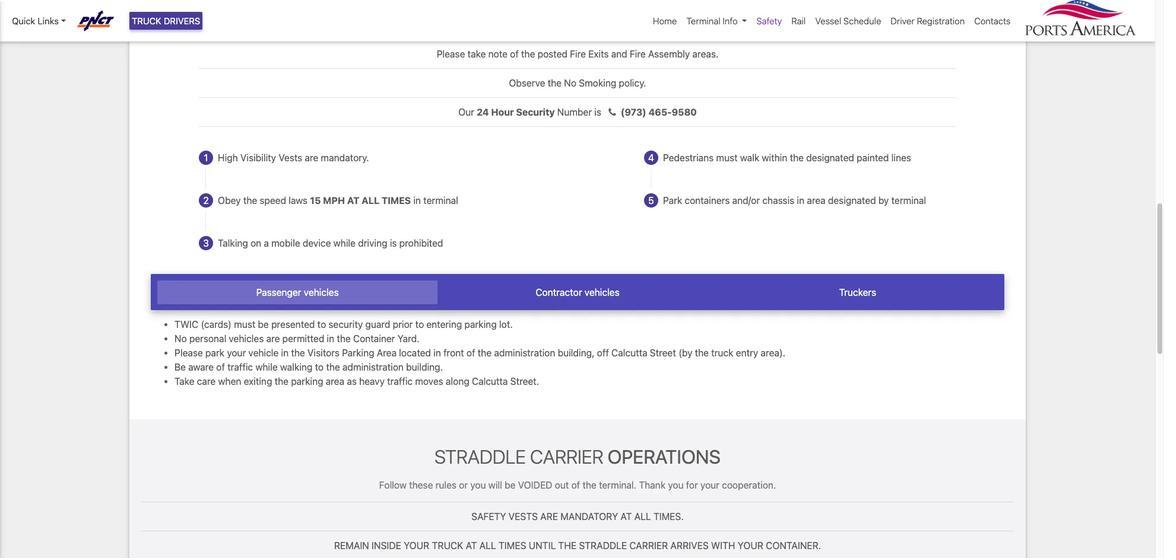 Task type: locate. For each thing, give the bounding box(es) containing it.
all left times.
[[634, 512, 651, 522]]

talking on a mobile device while driving is prohibited
[[218, 238, 443, 249]]

designated left by
[[828, 195, 876, 206]]

fire left the exits
[[570, 49, 586, 59]]

1 vertical spatial your
[[701, 480, 720, 491]]

security
[[329, 320, 363, 330]]

no down twic
[[175, 334, 187, 345]]

truck
[[432, 541, 463, 551]]

must left walk
[[716, 153, 738, 163]]

terminal.
[[599, 480, 637, 491]]

designated left painted
[[806, 153, 854, 163]]

area right chassis
[[807, 195, 826, 206]]

mobile
[[271, 238, 300, 249]]

off
[[597, 348, 609, 359]]

please inside twic (cards) must be presented to security guard prior to entering parking lot. no personal vehicles are permitted in the container yard. please park your vehicle in the visitors parking area located in front of the administration building, off calcutta street (by the truck entry area). be aware of traffic while walking to the administration building. take care when exiting the parking area as heavy traffic moves along calcutta street.
[[175, 348, 203, 359]]

0 horizontal spatial while
[[255, 362, 278, 373]]

the right observe on the top left of page
[[548, 78, 562, 88]]

vests
[[279, 153, 302, 163]]

tab list
[[151, 274, 1005, 311]]

your right with
[[738, 541, 763, 551]]

vehicles up the vehicle
[[229, 334, 264, 345]]

vehicles right contractor
[[585, 287, 620, 298]]

administration up street.
[[494, 348, 555, 359]]

0 vertical spatial please
[[437, 49, 465, 59]]

out
[[555, 480, 569, 491]]

visitors
[[308, 348, 340, 359]]

you left for
[[668, 480, 684, 491]]

0 vertical spatial is
[[594, 107, 601, 118]]

calcutta right along
[[472, 377, 508, 387]]

1 vertical spatial area
[[326, 377, 344, 387]]

vehicles for passenger vehicles
[[304, 287, 339, 298]]

terminal up prohibited
[[423, 195, 458, 206]]

no left smoking
[[564, 78, 576, 88]]

rail link
[[787, 9, 811, 32]]

a
[[264, 238, 269, 249]]

until
[[529, 541, 556, 551]]

number
[[557, 107, 592, 118]]

times
[[382, 195, 411, 206], [499, 541, 526, 551]]

are right vests
[[305, 153, 318, 163]]

1 horizontal spatial fire
[[630, 49, 646, 59]]

home
[[653, 15, 677, 26]]

1 vertical spatial traffic
[[387, 377, 413, 387]]

1 vertical spatial is
[[390, 238, 397, 249]]

area left as
[[326, 377, 344, 387]]

and right the exits
[[611, 49, 627, 59]]

of
[[510, 49, 519, 59], [467, 348, 475, 359], [216, 362, 225, 373], [571, 480, 580, 491]]

0 horizontal spatial and
[[580, 20, 596, 30]]

the right front at the bottom left of the page
[[478, 348, 492, 359]]

vessel schedule
[[815, 15, 881, 26]]

the down walking
[[275, 377, 289, 387]]

exits
[[588, 49, 609, 59]]

home link
[[648, 9, 682, 32]]

1 vertical spatial at
[[621, 512, 632, 522]]

0 horizontal spatial times
[[382, 195, 411, 206]]

yard.
[[398, 334, 420, 345]]

0 vertical spatial no
[[564, 78, 576, 88]]

truck
[[132, 15, 161, 26]]

1 fire from the left
[[570, 49, 586, 59]]

your right inside
[[404, 541, 429, 551]]

0 vertical spatial area
[[807, 195, 826, 206]]

2 horizontal spatial at
[[621, 512, 632, 522]]

traffic right heavy
[[387, 377, 413, 387]]

all right mph
[[362, 195, 379, 206]]

to right the prior
[[415, 320, 424, 330]]

please left take
[[437, 49, 465, 59]]

terminal
[[423, 195, 458, 206], [891, 195, 926, 206]]

1 horizontal spatial your
[[701, 480, 720, 491]]

tab list containing passenger vehicles
[[151, 274, 1005, 311]]

along
[[446, 377, 469, 387]]

0 vertical spatial parking
[[465, 320, 497, 330]]

all down safety
[[480, 541, 496, 551]]

the down visitors in the left bottom of the page
[[326, 362, 340, 373]]

465-
[[649, 107, 672, 118]]

0 vertical spatial times
[[382, 195, 411, 206]]

building.
[[406, 362, 443, 373]]

in up walking
[[281, 348, 289, 359]]

fire up policy. in the top of the page
[[630, 49, 646, 59]]

area inside twic (cards) must be presented to security guard prior to entering parking lot. no personal vehicles are permitted in the container yard. please park your vehicle in the visitors parking area located in front of the administration building, off calcutta street (by the truck entry area). be aware of traffic while walking to the administration building. take care when exiting the parking area as heavy traffic moves along calcutta street.
[[326, 377, 344, 387]]

your
[[404, 541, 429, 551], [738, 541, 763, 551]]

and left give at the top right of the page
[[580, 20, 596, 30]]

driver registration
[[891, 15, 965, 26]]

1 your from the left
[[404, 541, 429, 551]]

0 vertical spatial all
[[362, 195, 379, 206]]

be
[[258, 320, 269, 330], [505, 480, 516, 491]]

0 horizontal spatial at
[[347, 195, 359, 206]]

safety
[[471, 512, 506, 522]]

1 vertical spatial all
[[634, 512, 651, 522]]

0 horizontal spatial please
[[175, 348, 203, 359]]

terminal right by
[[891, 195, 926, 206]]

1 vertical spatial designated
[[828, 195, 876, 206]]

0 vertical spatial traffic
[[227, 362, 253, 373]]

1 vertical spatial no
[[175, 334, 187, 345]]

phone image
[[604, 107, 621, 117]]

0 vertical spatial your
[[227, 348, 246, 359]]

1 vertical spatial are
[[266, 334, 280, 345]]

0 horizontal spatial be
[[258, 320, 269, 330]]

your right park
[[227, 348, 246, 359]]

at for remain inside your truck at all times until the straddle carrier arrives with your container.
[[466, 541, 477, 551]]

fire
[[570, 49, 586, 59], [630, 49, 646, 59]]

prior
[[393, 320, 413, 330]]

1 vertical spatial and
[[611, 49, 627, 59]]

quick
[[12, 15, 35, 26]]

areas.
[[693, 49, 719, 59]]

as
[[347, 377, 357, 387]]

straddle carrier operations
[[435, 446, 721, 469]]

building,
[[558, 348, 595, 359]]

heavy
[[359, 377, 385, 387]]

take
[[175, 377, 194, 387]]

operations
[[608, 446, 721, 469]]

0 horizontal spatial fire
[[570, 49, 586, 59]]

in up visitors in the left bottom of the page
[[327, 334, 334, 345]]

0 horizontal spatial your
[[404, 541, 429, 551]]

24
[[477, 107, 489, 118]]

15
[[310, 195, 321, 206]]

at down terminal.
[[621, 512, 632, 522]]

0 horizontal spatial area
[[326, 377, 344, 387]]

your right for
[[701, 480, 720, 491]]

traffic up when on the left bottom of the page
[[227, 362, 253, 373]]

administration
[[494, 348, 555, 359], [343, 362, 404, 373]]

1 horizontal spatial all
[[480, 541, 496, 551]]

truck drivers link
[[129, 12, 203, 30]]

1 horizontal spatial calcutta
[[611, 348, 647, 359]]

0 horizontal spatial calcutta
[[472, 377, 508, 387]]

be up the vehicle
[[258, 320, 269, 330]]

2 vertical spatial all
[[480, 541, 496, 551]]

1 you from the left
[[470, 480, 486, 491]]

0 horizontal spatial no
[[175, 334, 187, 345]]

must
[[716, 153, 738, 163], [234, 320, 255, 330]]

1 horizontal spatial must
[[716, 153, 738, 163]]

1 horizontal spatial be
[[505, 480, 516, 491]]

our 24 hour security number is
[[458, 107, 604, 118]]

vessel schedule link
[[811, 9, 886, 32]]

vehicles
[[304, 287, 339, 298], [585, 287, 620, 298], [229, 334, 264, 345]]

be inside twic (cards) must be presented to security guard prior to entering parking lot. no personal vehicles are permitted in the container yard. please park your vehicle in the visitors parking area located in front of the administration building, off calcutta street (by the truck entry area). be aware of traffic while walking to the administration building. take care when exiting the parking area as heavy traffic moves along calcutta street.
[[258, 320, 269, 330]]

calcutta
[[611, 348, 647, 359], [472, 377, 508, 387]]

1 horizontal spatial no
[[564, 78, 576, 88]]

2
[[203, 195, 209, 206]]

0 vertical spatial administration
[[494, 348, 555, 359]]

area
[[377, 348, 397, 359]]

times up driving
[[382, 195, 411, 206]]

while right device on the top left of page
[[333, 238, 356, 249]]

of down park
[[216, 362, 225, 373]]

1 vertical spatial times
[[499, 541, 526, 551]]

speed
[[260, 195, 286, 206]]

will
[[488, 480, 502, 491]]

your
[[227, 348, 246, 359], [701, 480, 720, 491]]

be right will in the left bottom of the page
[[505, 480, 516, 491]]

0 horizontal spatial vehicles
[[229, 334, 264, 345]]

info
[[723, 15, 738, 26]]

parking down walking
[[291, 377, 323, 387]]

quick links link
[[12, 14, 66, 28]]

vehicles up security
[[304, 287, 339, 298]]

parking left lot.
[[465, 320, 497, 330]]

at right mph
[[347, 195, 359, 206]]

1 vertical spatial must
[[234, 320, 255, 330]]

0 horizontal spatial must
[[234, 320, 255, 330]]

you
[[470, 480, 486, 491], [668, 480, 684, 491]]

contacts link
[[970, 9, 1015, 32]]

area
[[807, 195, 826, 206], [326, 377, 344, 387]]

follow
[[379, 480, 407, 491]]

policy.
[[619, 78, 646, 88]]

traffic
[[227, 362, 253, 373], [387, 377, 413, 387]]

1 horizontal spatial vehicles
[[304, 287, 339, 298]]

please up be
[[175, 348, 203, 359]]

1
[[204, 153, 208, 163]]

visibility
[[240, 153, 276, 163]]

by
[[879, 195, 889, 206]]

0 vertical spatial while
[[333, 238, 356, 249]]

1 horizontal spatial at
[[466, 541, 477, 551]]

in right chassis
[[797, 195, 804, 206]]

you right or
[[470, 480, 486, 491]]

2 vertical spatial at
[[466, 541, 477, 551]]

2 horizontal spatial vehicles
[[585, 287, 620, 298]]

safety
[[757, 15, 782, 26]]

registration
[[917, 15, 965, 26]]

must right (cards)
[[234, 320, 255, 330]]

1 horizontal spatial traffic
[[387, 377, 413, 387]]

0 vertical spatial must
[[716, 153, 738, 163]]

the down security
[[337, 334, 351, 345]]

1 horizontal spatial is
[[594, 107, 601, 118]]

is right driving
[[390, 238, 397, 249]]

0 horizontal spatial is
[[390, 238, 397, 249]]

the
[[619, 20, 633, 30], [521, 49, 535, 59], [548, 78, 562, 88], [790, 153, 804, 163], [243, 195, 257, 206], [337, 334, 351, 345], [291, 348, 305, 359], [478, 348, 492, 359], [695, 348, 709, 359], [326, 362, 340, 373], [275, 377, 289, 387], [583, 480, 597, 491]]

1 vertical spatial parking
[[291, 377, 323, 387]]

lines
[[892, 153, 911, 163]]

1 horizontal spatial you
[[668, 480, 684, 491]]

0 horizontal spatial you
[[470, 480, 486, 491]]

1 vertical spatial while
[[255, 362, 278, 373]]

are up the vehicle
[[266, 334, 280, 345]]

while down the vehicle
[[255, 362, 278, 373]]

0 vertical spatial are
[[305, 153, 318, 163]]

pedestrians
[[663, 153, 714, 163]]

laws
[[289, 195, 308, 206]]

2 horizontal spatial all
[[634, 512, 651, 522]]

0 vertical spatial calcutta
[[611, 348, 647, 359]]

0 horizontal spatial your
[[227, 348, 246, 359]]

is left phone image
[[594, 107, 601, 118]]

0 horizontal spatial administration
[[343, 362, 404, 373]]

vehicles inside "link"
[[304, 287, 339, 298]]

at right 'truck' at the bottom left of the page
[[466, 541, 477, 551]]

vehicle
[[248, 348, 279, 359]]

administration up heavy
[[343, 362, 404, 373]]

please
[[437, 49, 465, 59], [175, 348, 203, 359]]

the right obey in the top left of the page
[[243, 195, 257, 206]]

assembly
[[648, 49, 690, 59]]

0 horizontal spatial terminal
[[423, 195, 458, 206]]

1 horizontal spatial while
[[333, 238, 356, 249]]

0 horizontal spatial traffic
[[227, 362, 253, 373]]

1 horizontal spatial your
[[738, 541, 763, 551]]

(by
[[679, 348, 692, 359]]

1 horizontal spatial are
[[305, 153, 318, 163]]

times left until
[[499, 541, 526, 551]]

right
[[636, 20, 655, 30]]

1 terminal from the left
[[423, 195, 458, 206]]

device
[[303, 238, 331, 249]]

0 vertical spatial designated
[[806, 153, 854, 163]]

0 vertical spatial be
[[258, 320, 269, 330]]

in left front at the bottom left of the page
[[433, 348, 441, 359]]

0 horizontal spatial are
[[266, 334, 280, 345]]

1 horizontal spatial terminal
[[891, 195, 926, 206]]

twic (cards) must be presented to security guard prior to entering parking lot. no personal vehicles are permitted in the container yard. please park your vehicle in the visitors parking area located in front of the administration building, off calcutta street (by the truck entry area). be aware of traffic while walking to the administration building. take care when exiting the parking area as heavy traffic moves along calcutta street.
[[175, 320, 786, 387]]

mandatory.
[[321, 153, 369, 163]]

calcutta right off
[[611, 348, 647, 359]]

the right the "out"
[[583, 480, 597, 491]]

1 vertical spatial please
[[175, 348, 203, 359]]

away
[[658, 20, 680, 30]]



Task type: vqa. For each thing, say whether or not it's contained in the screenshot.
Generates:
no



Task type: describe. For each thing, give the bounding box(es) containing it.
terminal
[[687, 15, 721, 26]]

these
[[409, 480, 433, 491]]

the right (by at bottom right
[[695, 348, 709, 359]]

1 horizontal spatial and
[[611, 49, 627, 59]]

must inside twic (cards) must be presented to security guard prior to entering parking lot. no personal vehicles are permitted in the container yard. please park your vehicle in the visitors parking area located in front of the administration building, off calcutta street (by the truck entry area). be aware of traffic while walking to the administration building. take care when exiting the parking area as heavy traffic moves along calcutta street.
[[234, 320, 255, 330]]

cooperation.
[[722, 480, 776, 491]]

are
[[540, 512, 558, 522]]

passenger vehicles link
[[157, 281, 438, 305]]

5
[[648, 195, 654, 206]]

voided
[[518, 480, 552, 491]]

truck drivers
[[132, 15, 200, 26]]

vehicles inside twic (cards) must be presented to security guard prior to entering parking lot. no personal vehicles are permitted in the container yard. please park your vehicle in the visitors parking area located in front of the administration building, off calcutta street (by the truck entry area). be aware of traffic while walking to the administration building. take care when exiting the parking area as heavy traffic moves along calcutta street.
[[229, 334, 264, 345]]

in up prohibited
[[413, 195, 421, 206]]

any/all
[[693, 20, 720, 30]]

to right away
[[682, 20, 691, 30]]

personal
[[189, 334, 226, 345]]

area).
[[761, 348, 786, 359]]

1 horizontal spatial area
[[807, 195, 826, 206]]

all for safety vests are mandatory at all times.
[[634, 512, 651, 522]]

straddle
[[435, 446, 526, 469]]

passenger
[[256, 287, 301, 298]]

0 horizontal spatial all
[[362, 195, 379, 206]]

the right give at the top right of the page
[[619, 20, 633, 30]]

driving
[[358, 238, 387, 249]]

containers
[[685, 195, 730, 206]]

obey
[[218, 195, 241, 206]]

are inside twic (cards) must be presented to security guard prior to entering parking lot. no personal vehicles are permitted in the container yard. please park your vehicle in the visitors parking area located in front of the administration building, off calcutta street (by the truck entry area). be aware of traffic while walking to the administration building. take care when exiting the parking area as heavy traffic moves along calcutta street.
[[266, 334, 280, 345]]

permitted
[[282, 334, 324, 345]]

at for safety vests are mandatory at all times.
[[621, 512, 632, 522]]

park
[[663, 195, 682, 206]]

the
[[558, 541, 577, 551]]

no inside twic (cards) must be presented to security guard prior to entering parking lot. no personal vehicles are permitted in the container yard. please park your vehicle in the visitors parking area located in front of the administration building, off calcutta street (by the truck entry area). be aware of traffic while walking to the administration building. take care when exiting the parking area as heavy traffic moves along calcutta street.
[[175, 334, 187, 345]]

safety link
[[752, 9, 787, 32]]

talking
[[218, 238, 248, 249]]

guard
[[365, 320, 390, 330]]

while inside twic (cards) must be presented to security guard prior to entering parking lot. no personal vehicles are permitted in the container yard. please park your vehicle in the visitors parking area located in front of the administration building, off calcutta street (by the truck entry area). be aware of traffic while walking to the administration building. take care when exiting the parking area as heavy traffic moves along calcutta street.
[[255, 362, 278, 373]]

remain inside your truck at all times until the straddle carrier arrives with your container.
[[334, 541, 821, 551]]

of right front at the bottom left of the page
[[467, 348, 475, 359]]

entry
[[736, 348, 758, 359]]

pedestrians must walk within the designated painted lines
[[663, 153, 911, 163]]

all
[[510, 20, 520, 30]]

container.
[[766, 541, 821, 551]]

walk
[[740, 153, 759, 163]]

truck
[[711, 348, 734, 359]]

9580
[[672, 107, 697, 118]]

be
[[175, 362, 186, 373]]

security
[[516, 107, 555, 118]]

0 vertical spatial and
[[580, 20, 596, 30]]

the right within
[[790, 153, 804, 163]]

inside
[[372, 541, 401, 551]]

(973)
[[621, 107, 646, 118]]

links
[[38, 15, 59, 26]]

1 horizontal spatial please
[[437, 49, 465, 59]]

passenger vehicles
[[256, 287, 339, 298]]

1 vertical spatial calcutta
[[472, 377, 508, 387]]

with
[[711, 541, 735, 551]]

2 terminal from the left
[[891, 195, 926, 206]]

park
[[205, 348, 224, 359]]

contacts
[[974, 15, 1011, 26]]

intersections
[[522, 20, 578, 30]]

2 fire from the left
[[630, 49, 646, 59]]

terminal info
[[687, 15, 738, 26]]

contractor vehicles
[[536, 287, 620, 298]]

1 horizontal spatial administration
[[494, 348, 555, 359]]

carrier
[[530, 446, 603, 469]]

smoking
[[579, 78, 616, 88]]

vehicles for contractor vehicles
[[585, 287, 620, 298]]

observe
[[509, 78, 545, 88]]

high
[[218, 153, 238, 163]]

posted
[[538, 49, 568, 59]]

truckers link
[[718, 281, 998, 305]]

parking
[[342, 348, 374, 359]]

pedestrians.
[[723, 20, 776, 30]]

safety vests are mandatory at all times.
[[471, 512, 684, 522]]

thank
[[639, 480, 666, 491]]

1 vertical spatial administration
[[343, 362, 404, 373]]

of right the "out"
[[571, 480, 580, 491]]

of right note
[[510, 49, 519, 59]]

container
[[353, 334, 395, 345]]

aware
[[188, 362, 214, 373]]

to down visitors in the left bottom of the page
[[315, 362, 324, 373]]

0 horizontal spatial parking
[[291, 377, 323, 387]]

note
[[488, 49, 508, 59]]

drivers
[[164, 15, 200, 26]]

rail
[[792, 15, 806, 26]]

driver registration link
[[886, 9, 970, 32]]

1 horizontal spatial parking
[[465, 320, 497, 330]]

terminal info link
[[682, 9, 752, 32]]

our
[[458, 107, 474, 118]]

at
[[500, 20, 508, 30]]

mph
[[323, 195, 345, 206]]

painted
[[857, 153, 889, 163]]

2 you from the left
[[668, 480, 684, 491]]

vessel
[[815, 15, 841, 26]]

the up walking
[[291, 348, 305, 359]]

2 your from the left
[[738, 541, 763, 551]]

3
[[203, 238, 209, 249]]

0 vertical spatial at
[[347, 195, 359, 206]]

moves
[[415, 377, 443, 387]]

1 vertical spatial be
[[505, 480, 516, 491]]

4
[[648, 153, 654, 163]]

the left posted at the left
[[521, 49, 535, 59]]

to up permitted on the bottom of the page
[[317, 320, 326, 330]]

stop
[[477, 20, 497, 30]]

mph. stop at all intersections and give the right away to any/all pedestrians.
[[450, 20, 776, 30]]

observe the no smoking policy.
[[509, 78, 646, 88]]

all for remain inside your truck at all times until the straddle carrier arrives with your container.
[[480, 541, 496, 551]]

schedule
[[844, 15, 881, 26]]

lot.
[[499, 320, 513, 330]]

your inside twic (cards) must be presented to security guard prior to entering parking lot. no personal vehicles are permitted in the container yard. please park your vehicle in the visitors parking area located in front of the administration building, off calcutta street (by the truck entry area). be aware of traffic while walking to the administration building. take care when exiting the parking area as heavy traffic moves along calcutta street.
[[227, 348, 246, 359]]

rules
[[436, 480, 457, 491]]

walking
[[280, 362, 313, 373]]

park containers and/or chassis in area designated by terminal
[[663, 195, 926, 206]]

driver
[[891, 15, 915, 26]]

1 horizontal spatial times
[[499, 541, 526, 551]]

on
[[251, 238, 261, 249]]

entering
[[426, 320, 462, 330]]



